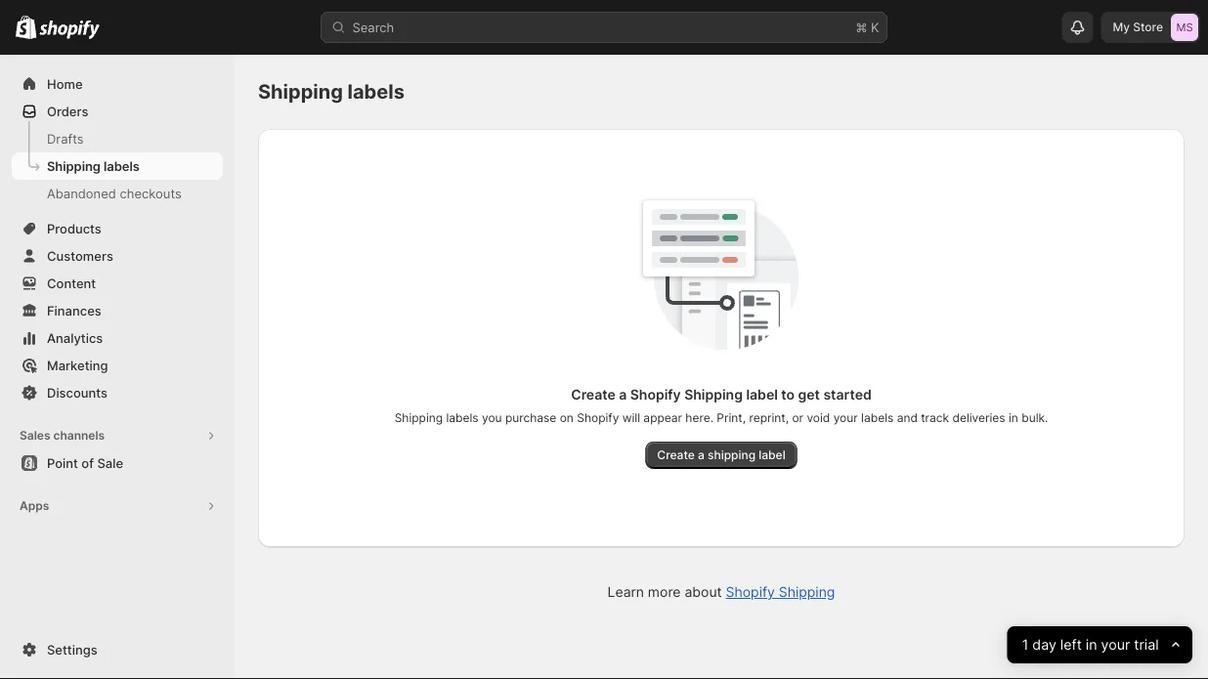 Task type: locate. For each thing, give the bounding box(es) containing it.
2 vertical spatial shopify
[[726, 584, 775, 601]]

0 vertical spatial your
[[834, 411, 858, 425]]

sales
[[20, 429, 50, 443]]

print,
[[717, 411, 746, 425]]

1 vertical spatial in
[[1087, 637, 1098, 654]]

0 horizontal spatial shopify
[[577, 411, 619, 425]]

0 horizontal spatial a
[[619, 387, 627, 403]]

1 day left in your trial button
[[1008, 627, 1193, 664]]

0 horizontal spatial in
[[1009, 411, 1019, 425]]

label
[[747, 387, 778, 403], [759, 448, 786, 463]]

my store
[[1113, 20, 1164, 34]]

appear
[[644, 411, 683, 425]]

checkouts
[[120, 186, 182, 201]]

and
[[897, 411, 918, 425]]

you
[[482, 411, 502, 425]]

create a shipping label
[[658, 448, 786, 463]]

create for shipping
[[658, 448, 695, 463]]

shipping labels
[[258, 80, 405, 104], [47, 158, 140, 174]]

discounts link
[[12, 379, 223, 407]]

products link
[[12, 215, 223, 243]]

1 vertical spatial your
[[1102, 637, 1131, 654]]

⌘
[[856, 20, 868, 35]]

discounts
[[47, 385, 108, 401]]

marketing
[[47, 358, 108, 373]]

a for shipping
[[698, 448, 705, 463]]

will
[[623, 411, 641, 425]]

0 vertical spatial in
[[1009, 411, 1019, 425]]

shipping
[[258, 80, 343, 104], [47, 158, 101, 174], [685, 387, 743, 403], [395, 411, 443, 425], [779, 584, 836, 601]]

create up on
[[571, 387, 616, 403]]

about
[[685, 584, 722, 601]]

1
[[1023, 637, 1029, 654]]

learn more about shopify shipping
[[608, 584, 836, 601]]

create
[[571, 387, 616, 403], [658, 448, 695, 463]]

a left shipping
[[698, 448, 705, 463]]

drafts link
[[12, 125, 223, 153]]

a
[[619, 387, 627, 403], [698, 448, 705, 463]]

abandoned
[[47, 186, 116, 201]]

create inside create a shopify shipping label to get started shipping labels you purchase on shopify will appear here. print, reprint, or void your labels and track deliveries in bulk.
[[571, 387, 616, 403]]

customers
[[47, 248, 113, 264]]

1 vertical spatial create
[[658, 448, 695, 463]]

your inside create a shopify shipping label to get started shipping labels you purchase on shopify will appear here. print, reprint, or void your labels and track deliveries in bulk.
[[834, 411, 858, 425]]

my store image
[[1172, 14, 1199, 41]]

shopify
[[631, 387, 681, 403], [577, 411, 619, 425], [726, 584, 775, 601]]

1 horizontal spatial your
[[1102, 637, 1131, 654]]

abandoned checkouts link
[[12, 180, 223, 207]]

0 vertical spatial a
[[619, 387, 627, 403]]

a up will
[[619, 387, 627, 403]]

1 horizontal spatial shopify
[[631, 387, 681, 403]]

1 horizontal spatial a
[[698, 448, 705, 463]]

label up reprint,
[[747, 387, 778, 403]]

home
[[47, 76, 83, 91]]

sales channels
[[20, 429, 105, 443]]

0 horizontal spatial shipping labels
[[47, 158, 140, 174]]

in inside create a shopify shipping label to get started shipping labels you purchase on shopify will appear here. print, reprint, or void your labels and track deliveries in bulk.
[[1009, 411, 1019, 425]]

shopify right on
[[577, 411, 619, 425]]

content link
[[12, 270, 223, 297]]

your left trial
[[1102, 637, 1131, 654]]

search
[[353, 20, 394, 35]]

here.
[[686, 411, 714, 425]]

shopify right about
[[726, 584, 775, 601]]

point of sale link
[[12, 450, 223, 477]]

my
[[1113, 20, 1131, 34]]

shopify up appear
[[631, 387, 681, 403]]

⌘ k
[[856, 20, 880, 35]]

your down "started"
[[834, 411, 858, 425]]

finances link
[[12, 297, 223, 325]]

shipping labels up abandoned
[[47, 158, 140, 174]]

1 vertical spatial shipping labels
[[47, 158, 140, 174]]

your
[[834, 411, 858, 425], [1102, 637, 1131, 654]]

label down reprint,
[[759, 448, 786, 463]]

in left bulk.
[[1009, 411, 1019, 425]]

shipping labels link
[[12, 153, 223, 180]]

started
[[824, 387, 872, 403]]

1 horizontal spatial in
[[1087, 637, 1098, 654]]

1 vertical spatial a
[[698, 448, 705, 463]]

create down appear
[[658, 448, 695, 463]]

analytics
[[47, 331, 103, 346]]

point of sale
[[47, 456, 123, 471]]

0 vertical spatial create
[[571, 387, 616, 403]]

1 horizontal spatial shipping labels
[[258, 80, 405, 104]]

to
[[782, 387, 795, 403]]

labels down drafts link
[[104, 158, 140, 174]]

apps button
[[12, 493, 223, 520]]

1 horizontal spatial create
[[658, 448, 695, 463]]

a inside create a shopify shipping label to get started shipping labels you purchase on shopify will appear here. print, reprint, or void your labels and track deliveries in bulk.
[[619, 387, 627, 403]]

or
[[793, 411, 804, 425]]

sales channels button
[[12, 423, 223, 450]]

0 horizontal spatial your
[[834, 411, 858, 425]]

shopify image
[[16, 15, 36, 39], [39, 20, 100, 40]]

0 vertical spatial label
[[747, 387, 778, 403]]

store
[[1134, 20, 1164, 34]]

in
[[1009, 411, 1019, 425], [1087, 637, 1098, 654]]

in right left
[[1087, 637, 1098, 654]]

orders
[[47, 104, 88, 119]]

marketing link
[[12, 352, 223, 379]]

labels
[[348, 80, 405, 104], [104, 158, 140, 174], [446, 411, 479, 425], [862, 411, 894, 425]]

shipping labels down search
[[258, 80, 405, 104]]

learn
[[608, 584, 644, 601]]

0 horizontal spatial create
[[571, 387, 616, 403]]

your inside 1 day left in your trial dropdown button
[[1102, 637, 1131, 654]]



Task type: vqa. For each thing, say whether or not it's contained in the screenshot.
0.00 text box
no



Task type: describe. For each thing, give the bounding box(es) containing it.
content
[[47, 276, 96, 291]]

deliveries
[[953, 411, 1006, 425]]

home link
[[12, 70, 223, 98]]

1 horizontal spatial shopify image
[[39, 20, 100, 40]]

day
[[1033, 637, 1057, 654]]

create a shopify shipping label to get started shipping labels you purchase on shopify will appear here. print, reprint, or void your labels and track deliveries in bulk.
[[395, 387, 1049, 425]]

trial
[[1135, 637, 1160, 654]]

in inside dropdown button
[[1087, 637, 1098, 654]]

of
[[81, 456, 94, 471]]

abandoned checkouts
[[47, 186, 182, 201]]

bulk.
[[1022, 411, 1049, 425]]

products
[[47, 221, 102, 236]]

on
[[560, 411, 574, 425]]

1 vertical spatial shopify
[[577, 411, 619, 425]]

create for shopify
[[571, 387, 616, 403]]

1 vertical spatial label
[[759, 448, 786, 463]]

sale
[[97, 456, 123, 471]]

more
[[648, 584, 681, 601]]

channels
[[53, 429, 105, 443]]

0 horizontal spatial shopify image
[[16, 15, 36, 39]]

labels left and
[[862, 411, 894, 425]]

point
[[47, 456, 78, 471]]

labels left the you
[[446, 411, 479, 425]]

settings link
[[12, 637, 223, 664]]

0 vertical spatial shopify
[[631, 387, 681, 403]]

customers link
[[12, 243, 223, 270]]

label inside create a shopify shipping label to get started shipping labels you purchase on shopify will appear here. print, reprint, or void your labels and track deliveries in bulk.
[[747, 387, 778, 403]]

0 vertical spatial shipping labels
[[258, 80, 405, 104]]

purchase
[[506, 411, 557, 425]]

labels down search
[[348, 80, 405, 104]]

analytics link
[[12, 325, 223, 352]]

point of sale button
[[0, 450, 235, 477]]

finances
[[47, 303, 102, 318]]

track
[[922, 411, 950, 425]]

1 day left in your trial
[[1023, 637, 1160, 654]]

apps
[[20, 499, 49, 513]]

reprint,
[[750, 411, 789, 425]]

2 horizontal spatial shopify
[[726, 584, 775, 601]]

a for shopify
[[619, 387, 627, 403]]

left
[[1061, 637, 1083, 654]]

shopify shipping link
[[726, 584, 836, 601]]

void
[[807, 411, 831, 425]]

settings
[[47, 643, 97, 658]]

create a shipping label link
[[646, 442, 798, 469]]

get
[[799, 387, 821, 403]]

k
[[871, 20, 880, 35]]

drafts
[[47, 131, 84, 146]]

shipping
[[708, 448, 756, 463]]

orders link
[[12, 98, 223, 125]]



